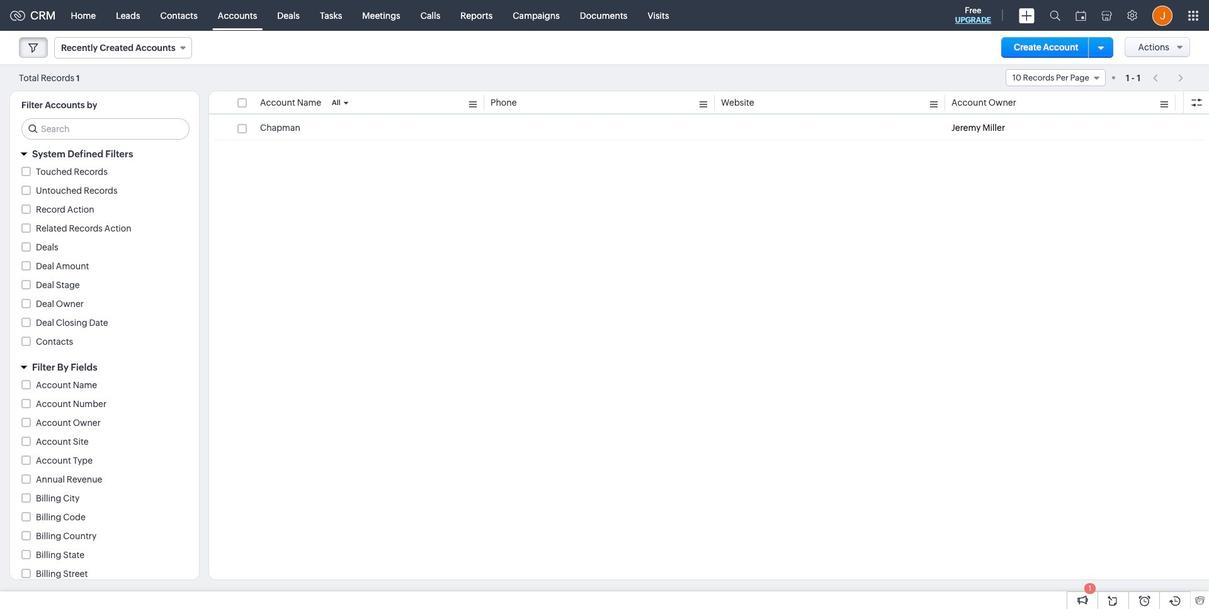 Task type: locate. For each thing, give the bounding box(es) containing it.
profile element
[[1145, 0, 1180, 31]]

profile image
[[1152, 5, 1173, 26]]

None field
[[54, 37, 192, 59], [1006, 69, 1106, 86], [54, 37, 192, 59], [1006, 69, 1106, 86]]

navigation
[[1147, 69, 1190, 87]]

logo image
[[10, 10, 25, 20]]

search element
[[1042, 0, 1068, 31]]

calendar image
[[1076, 10, 1086, 20]]



Task type: vqa. For each thing, say whether or not it's contained in the screenshot.
image
no



Task type: describe. For each thing, give the bounding box(es) containing it.
Search text field
[[22, 119, 189, 139]]

create menu image
[[1019, 8, 1035, 23]]

create menu element
[[1011, 0, 1042, 31]]

search image
[[1050, 10, 1061, 21]]



